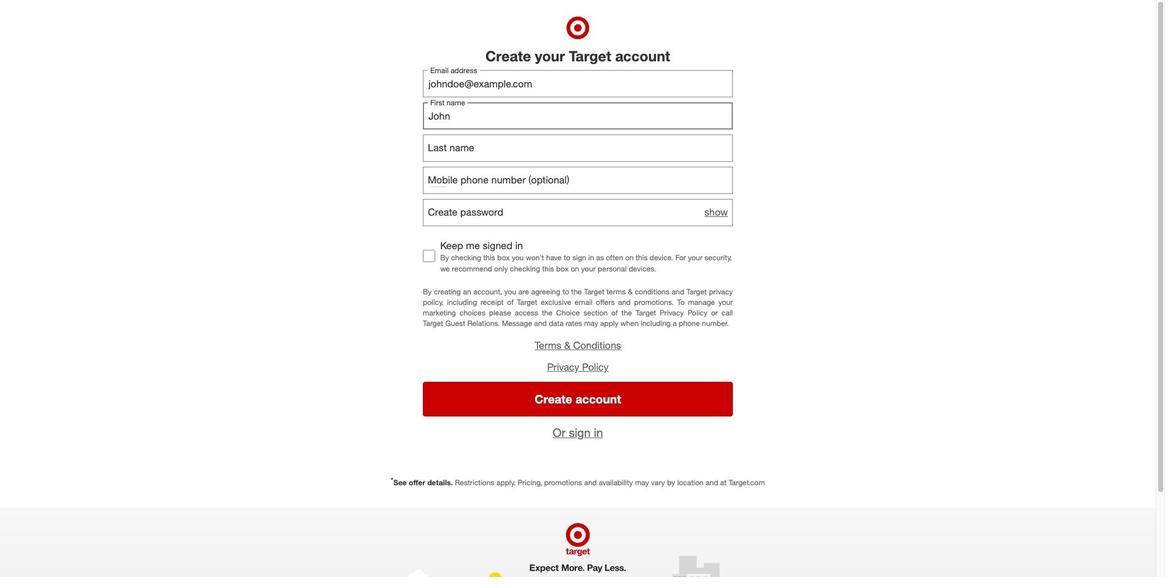 Task type: locate. For each thing, give the bounding box(es) containing it.
None text field
[[423, 102, 733, 129]]

None password field
[[423, 199, 733, 226]]

None text field
[[423, 70, 733, 97], [423, 134, 733, 162], [423, 70, 733, 97], [423, 134, 733, 162]]

us members only. image
[[430, 172, 448, 190]]

target: expect more. pay less. image
[[404, 508, 752, 577]]

None telephone field
[[423, 167, 733, 194]]

None checkbox
[[423, 250, 435, 262]]



Task type: vqa. For each thing, say whether or not it's contained in the screenshot.
TEXT BOX
yes



